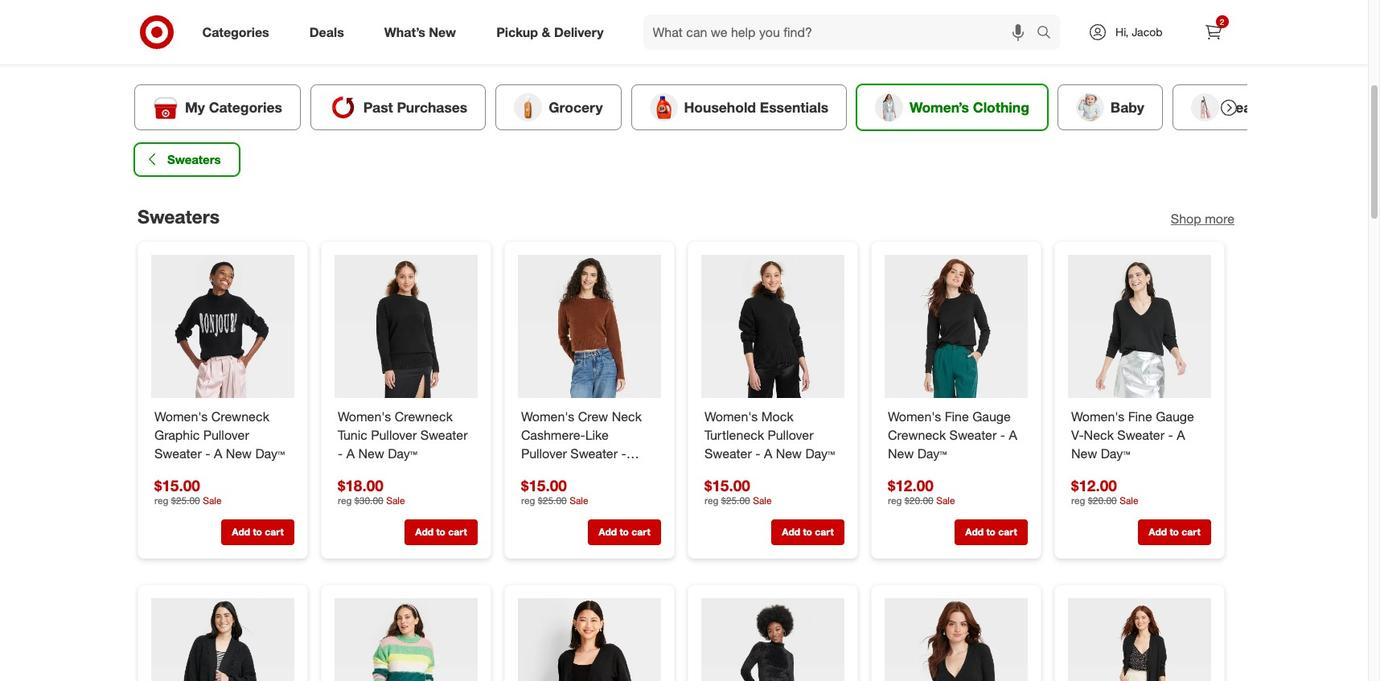 Task type: locate. For each thing, give the bounding box(es) containing it.
- for women's crewneck graphic pullover sweater - a new day™
[[205, 445, 210, 461]]

4 to from the left
[[803, 526, 812, 538]]

1 gauge from the left
[[972, 408, 1010, 424]]

3 women's from the left
[[521, 408, 574, 424]]

sweater for women's mock turtleneck pullover sweater - a new day™
[[704, 445, 751, 461]]

- inside the "women's fine gauge crewneck sweater - a new day™"
[[1000, 427, 1005, 443]]

day™ inside the "women's fine gauge crewneck sweater - a new day™"
[[917, 445, 946, 461]]

1 $15.00 reg $25.00 sale from the left
[[154, 475, 221, 507]]

$12.00 reg $20.00 sale for new
[[1071, 475, 1138, 507]]

sale for women's mock turtleneck pullover sweater - a new day™
[[752, 494, 771, 507]]

tunic
[[337, 427, 367, 443]]

sweaters down the sweaters button on the left top of the page
[[137, 205, 219, 227]]

4 add to cart button from the left
[[771, 519, 844, 545]]

$15.00
[[154, 475, 200, 494], [521, 475, 566, 494], [704, 475, 750, 494]]

to for women's fine gauge crewneck sweater - a new day™
[[986, 526, 995, 538]]

fine inside the "women's fine gauge crewneck sweater - a new day™"
[[944, 408, 968, 424]]

what's new link
[[371, 14, 476, 50]]

neck inside women's fine gauge v-neck sweater - a new day™
[[1083, 427, 1113, 443]]

pullover for tunic
[[371, 427, 416, 443]]

2 horizontal spatial crewneck
[[887, 427, 945, 443]]

5 add from the left
[[965, 526, 983, 538]]

sale for women's fine gauge crewneck sweater - a new day™
[[936, 494, 955, 507]]

1 add to cart button from the left
[[221, 519, 294, 545]]

add to cart button for women's fine gauge crewneck sweater - a new day™
[[954, 519, 1027, 545]]

$15.00 reg $25.00 sale down 'turtleneck' at the right
[[704, 475, 771, 507]]

women's long layering duster cardigan - a new day™ image
[[1068, 598, 1211, 681], [1068, 598, 1211, 681]]

$18.00 reg $30.00 sale
[[337, 475, 405, 507]]

1 sale from the left
[[202, 494, 221, 507]]

women's inside women's mock turtleneck pullover sweater - a new day™
[[704, 408, 757, 424]]

to
[[252, 526, 262, 538], [436, 526, 445, 538], [619, 526, 628, 538], [803, 526, 812, 538], [986, 526, 995, 538], [1169, 526, 1179, 538]]

sweaters button
[[134, 143, 239, 176]]

past purchases button
[[310, 84, 486, 130]]

0 horizontal spatial fine
[[944, 408, 968, 424]]

add to cart button for women's mock turtleneck pullover sweater - a new day™
[[771, 519, 844, 545]]

women's inside women's crew neck cashmere-like pullover sweater - universal thread™ $15.00 reg $25.00 sale
[[521, 408, 574, 424]]

- inside women's fine gauge v-neck sweater - a new day™
[[1168, 427, 1173, 443]]

fine for sweater
[[944, 408, 968, 424]]

women's crew neck cashmere-like pullover sweater - universal thread™ link
[[521, 407, 657, 479]]

sweaters down my
[[167, 152, 220, 167]]

gauge
[[972, 408, 1010, 424], [1155, 408, 1194, 424]]

-
[[1000, 427, 1005, 443], [1168, 427, 1173, 443], [205, 445, 210, 461], [337, 445, 342, 461], [621, 445, 626, 461], [755, 445, 760, 461]]

women's for women's fine gauge v-neck sweater - a new day™
[[1071, 408, 1124, 424]]

a for women's crewneck graphic pullover sweater - a new day™
[[213, 445, 222, 461]]

a inside women's crewneck tunic pullover sweater - a new day™
[[346, 445, 354, 461]]

new inside the "women's fine gauge crewneck sweater - a new day™"
[[887, 445, 913, 461]]

reg inside women's crew neck cashmere-like pullover sweater - universal thread™ $15.00 reg $25.00 sale
[[521, 494, 535, 507]]

women's open-front cardigan - universal thread™ image
[[151, 598, 294, 681], [151, 598, 294, 681]]

2 $12.00 reg $20.00 sale from the left
[[1071, 475, 1138, 507]]

household
[[684, 99, 756, 115]]

2 add to cart from the left
[[415, 526, 467, 538]]

1 horizontal spatial fine
[[1128, 408, 1152, 424]]

2 day™ from the left
[[387, 445, 417, 461]]

5 to from the left
[[986, 526, 995, 538]]

1 horizontal spatial $15.00
[[521, 475, 566, 494]]

a inside the "women's fine gauge crewneck sweater - a new day™"
[[1008, 427, 1017, 443]]

4 reg from the left
[[704, 494, 718, 507]]

1 add to cart from the left
[[231, 526, 283, 538]]

1 day™ from the left
[[255, 445, 284, 461]]

household essentials button
[[631, 84, 847, 130]]

1 vertical spatial sweaters
[[137, 205, 219, 227]]

you may also like link
[[667, 24, 785, 58]]

0 horizontal spatial $20.00
[[904, 494, 933, 507]]

$25.00 down 'turtleneck' at the right
[[721, 494, 750, 507]]

$12.00 down the "women's fine gauge crewneck sweater - a new day™" at right bottom
[[887, 475, 933, 494]]

5 sale from the left
[[936, 494, 955, 507]]

fine for neck
[[1128, 408, 1152, 424]]

women's fine gauge v-neck sweater - a new day™
[[1071, 408, 1194, 461]]

$20.00 for day™
[[904, 494, 933, 507]]

new inside women's crewneck graphic pullover sweater - a new day™
[[225, 445, 251, 461]]

1 vertical spatial neck
[[1083, 427, 1113, 443]]

6 add to cart from the left
[[1148, 526, 1200, 538]]

- inside women's crewneck tunic pullover sweater - a new day™
[[337, 445, 342, 461]]

3 add from the left
[[598, 526, 616, 538]]

women's mock turtleneck pullover sweater - a new day™ image
[[701, 255, 844, 398], [701, 255, 844, 398]]

crewneck inside women's crewneck graphic pullover sweater - a new day™
[[211, 408, 269, 424]]

$25.00 down universal
[[537, 494, 566, 507]]

$20.00 for new
[[1088, 494, 1116, 507]]

$12.00 for day™
[[887, 475, 933, 494]]

crewneck inside women's crewneck tunic pullover sweater - a new day™
[[394, 408, 452, 424]]

cart for women's crewneck tunic pullover sweater - a new day™
[[448, 526, 467, 538]]

1 add from the left
[[231, 526, 250, 538]]

sweater inside women's crewneck graphic pullover sweater - a new day™
[[154, 445, 201, 461]]

add to cart button for women's crewneck tunic pullover sweater - a new day™
[[404, 519, 477, 545]]

1 horizontal spatial $15.00 reg $25.00 sale
[[704, 475, 771, 507]]

new
[[429, 24, 456, 40], [225, 445, 251, 461], [358, 445, 384, 461], [775, 445, 801, 461], [887, 445, 913, 461], [1071, 445, 1097, 461]]

pickup
[[496, 24, 538, 40]]

0 horizontal spatial neck
[[611, 408, 641, 424]]

sweater inside women's crewneck tunic pullover sweater - a new day™
[[420, 427, 467, 443]]

women's inside women's crewneck tunic pullover sweater - a new day™
[[337, 408, 391, 424]]

sweater inside women's fine gauge v-neck sweater - a new day™
[[1117, 427, 1164, 443]]

day™
[[255, 445, 284, 461], [387, 445, 417, 461], [805, 445, 834, 461], [917, 445, 946, 461], [1100, 445, 1130, 461]]

1 women's from the left
[[154, 408, 207, 424]]

gauge inside the "women's fine gauge crewneck sweater - a new day™"
[[972, 408, 1010, 424]]

crewneck inside the "women's fine gauge crewneck sweater - a new day™"
[[887, 427, 945, 443]]

fine inside women's fine gauge v-neck sweater - a new day™
[[1128, 408, 1152, 424]]

pullover up universal
[[521, 445, 567, 461]]

what's new
[[384, 24, 456, 40]]

add to cart button for women's fine gauge v-neck sweater - a new day™
[[1138, 519, 1211, 545]]

3 add to cart button from the left
[[587, 519, 661, 545]]

shop more
[[1170, 211, 1234, 227]]

1 horizontal spatial neck
[[1083, 427, 1113, 443]]

reg inside $18.00 reg $30.00 sale
[[337, 494, 351, 507]]

purchases
[[396, 99, 467, 115]]

pullover right graphic at the left
[[203, 427, 249, 443]]

women's fine gauge crewneck sweater - a new day™
[[887, 408, 1017, 461]]

4 add to cart from the left
[[782, 526, 833, 538]]

$20.00
[[904, 494, 933, 507], [1088, 494, 1116, 507]]

5 women's from the left
[[887, 408, 941, 424]]

categories link
[[189, 14, 289, 50]]

3 sale from the left
[[569, 494, 588, 507]]

3 $15.00 from the left
[[704, 475, 750, 494]]

5 cart from the left
[[998, 526, 1017, 538]]

2 $25.00 from the left
[[537, 494, 566, 507]]

0 horizontal spatial $12.00 reg $20.00 sale
[[887, 475, 955, 507]]

reg for women's fine gauge crewneck sweater - a new day™
[[887, 494, 902, 507]]

pullover right tunic on the left bottom
[[371, 427, 416, 443]]

fine
[[944, 408, 968, 424], [1128, 408, 1152, 424]]

to for women's crew neck cashmere-like pullover sweater - universal thread™
[[619, 526, 628, 538]]

2 sale from the left
[[386, 494, 405, 507]]

1 to from the left
[[252, 526, 262, 538]]

1 cart from the left
[[264, 526, 283, 538]]

add for women's fine gauge crewneck sweater - a new day™
[[965, 526, 983, 538]]

4 cart from the left
[[814, 526, 833, 538]]

women's fine gauge v-neck sweater - a new day™ image
[[1068, 255, 1211, 398], [1068, 255, 1211, 398]]

mock
[[761, 408, 793, 424]]

$12.00
[[887, 475, 933, 494], [1071, 475, 1117, 494]]

women's crew neck cashmere-like pullover sweater - universal thread™ $15.00 reg $25.00 sale
[[521, 408, 641, 507]]

categories right my
[[209, 99, 282, 115]]

$25.00 down graphic at the left
[[171, 494, 200, 507]]

neck
[[611, 408, 641, 424], [1083, 427, 1113, 443]]

0 horizontal spatial $25.00
[[171, 494, 200, 507]]

a for women's crewneck tunic pullover sweater - a new day™
[[346, 445, 354, 461]]

women's fuzzy mock turtleneck pullover sweater - universal thread™ image
[[701, 598, 844, 681], [701, 598, 844, 681]]

2 women's from the left
[[337, 408, 391, 424]]

day™ inside women's mock turtleneck pullover sweater - a new day™
[[805, 445, 834, 461]]

shop
[[1170, 211, 1201, 227]]

1 $20.00 from the left
[[904, 494, 933, 507]]

0 vertical spatial categories
[[202, 24, 269, 40]]

0 vertical spatial neck
[[611, 408, 641, 424]]

reg for women's crewneck graphic pullover sweater - a new day™
[[154, 494, 168, 507]]

2
[[1220, 17, 1224, 27]]

my
[[185, 99, 205, 115]]

$12.00 reg $20.00 sale down "v-"
[[1071, 475, 1138, 507]]

$15.00 inside women's crew neck cashmere-like pullover sweater - universal thread™ $15.00 reg $25.00 sale
[[521, 475, 566, 494]]

3 to from the left
[[619, 526, 628, 538]]

women's fine gauge crewneck sweater - a new day™ link
[[887, 407, 1024, 463]]

add to cart button
[[221, 519, 294, 545], [404, 519, 477, 545], [587, 519, 661, 545], [771, 519, 844, 545], [954, 519, 1027, 545], [1138, 519, 1211, 545]]

day™ inside women's crewneck tunic pullover sweater - a new day™
[[387, 445, 417, 461]]

reg
[[154, 494, 168, 507], [337, 494, 351, 507], [521, 494, 535, 507], [704, 494, 718, 507], [887, 494, 902, 507], [1071, 494, 1085, 507]]

women's crewneck tunic pullover sweater - a new day™ image
[[334, 255, 477, 398], [334, 255, 477, 398]]

reg for women's mock turtleneck pullover sweater - a new day™
[[704, 494, 718, 507]]

a inside women's fine gauge v-neck sweater - a new day™
[[1176, 427, 1185, 443]]

1 horizontal spatial gauge
[[1155, 408, 1194, 424]]

a inside women's mock turtleneck pullover sweater - a new day™
[[763, 445, 772, 461]]

6 reg from the left
[[1071, 494, 1085, 507]]

3 day™ from the left
[[805, 445, 834, 461]]

1 fine from the left
[[944, 408, 968, 424]]

1 $15.00 from the left
[[154, 475, 200, 494]]

jacob
[[1132, 25, 1162, 39]]

1 $12.00 from the left
[[887, 475, 933, 494]]

3 cart from the left
[[631, 526, 650, 538]]

new inside women's mock turtleneck pullover sweater - a new day™
[[775, 445, 801, 461]]

add to cart button for women's crew neck cashmere-like pullover sweater - universal thread™
[[587, 519, 661, 545]]

2 $12.00 from the left
[[1071, 475, 1117, 494]]

$15.00 reg $25.00 sale down graphic at the left
[[154, 475, 221, 507]]

6 add from the left
[[1148, 526, 1167, 538]]

$15.00 down cashmere-
[[521, 475, 566, 494]]

5 add to cart from the left
[[965, 526, 1017, 538]]

1 $12.00 reg $20.00 sale from the left
[[887, 475, 955, 507]]

add
[[231, 526, 250, 538], [415, 526, 433, 538], [598, 526, 616, 538], [782, 526, 800, 538], [965, 526, 983, 538], [1148, 526, 1167, 538]]

$20.00 down the "women's fine gauge crewneck sweater - a new day™" at right bottom
[[904, 494, 933, 507]]

hi, jacob
[[1115, 25, 1162, 39]]

1 reg from the left
[[154, 494, 168, 507]]

women's fine gauge ribbed cardigan - a new day™ image
[[884, 598, 1027, 681], [884, 598, 1027, 681]]

4 sale from the left
[[752, 494, 771, 507]]

sale down the "women's fine gauge crewneck sweater - a new day™" at right bottom
[[936, 494, 955, 507]]

$12.00 down "v-"
[[1071, 475, 1117, 494]]

&
[[542, 24, 550, 40]]

5 add to cart button from the left
[[954, 519, 1027, 545]]

categories
[[202, 24, 269, 40], [209, 99, 282, 115]]

1 vertical spatial categories
[[209, 99, 282, 115]]

1 horizontal spatial $12.00
[[1071, 475, 1117, 494]]

1 horizontal spatial $25.00
[[537, 494, 566, 507]]

women's mock turtleneck pullover sweater - a new day™ link
[[704, 407, 841, 463]]

crewneck for $15.00
[[211, 408, 269, 424]]

3 add to cart from the left
[[598, 526, 650, 538]]

2 fine from the left
[[1128, 408, 1152, 424]]

sale down women's mock turtleneck pullover sweater - a new day™
[[752, 494, 771, 507]]

2 add to cart button from the left
[[404, 519, 477, 545]]

$25.00
[[171, 494, 200, 507], [537, 494, 566, 507], [721, 494, 750, 507]]

add to cart for women's crew neck cashmere-like pullover sweater - universal thread™
[[598, 526, 650, 538]]

- inside women's crewneck graphic pullover sweater - a new day™
[[205, 445, 210, 461]]

5 reg from the left
[[887, 494, 902, 507]]

pullover inside women's mock turtleneck pullover sweater - a new day™
[[767, 427, 813, 443]]

add to cart
[[231, 526, 283, 538], [415, 526, 467, 538], [598, 526, 650, 538], [782, 526, 833, 538], [965, 526, 1017, 538], [1148, 526, 1200, 538]]

women's
[[909, 99, 969, 115]]

2 cart from the left
[[448, 526, 467, 538]]

6 to from the left
[[1169, 526, 1179, 538]]

$15.00 down graphic at the left
[[154, 475, 200, 494]]

past
[[363, 99, 393, 115]]

0 vertical spatial sweaters
[[167, 152, 220, 167]]

3 $25.00 from the left
[[721, 494, 750, 507]]

women's inside women's crewneck graphic pullover sweater - a new day™
[[154, 408, 207, 424]]

more
[[1204, 211, 1234, 227]]

reg for women's crewneck tunic pullover sweater - a new day™
[[337, 494, 351, 507]]

2 horizontal spatial $25.00
[[721, 494, 750, 507]]

pullover
[[203, 427, 249, 443], [371, 427, 416, 443], [767, 427, 813, 443], [521, 445, 567, 461]]

sale for women's crewneck tunic pullover sweater - a new day™
[[386, 494, 405, 507]]

women's inside women's fine gauge v-neck sweater - a new day™
[[1071, 408, 1124, 424]]

sale down thread™
[[569, 494, 588, 507]]

$12.00 reg $20.00 sale down the "women's fine gauge crewneck sweater - a new day™" at right bottom
[[887, 475, 955, 507]]

women's crewneck graphic pullover sweater - a new day™ image
[[151, 255, 294, 398], [151, 255, 294, 398]]

4 day™ from the left
[[917, 445, 946, 461]]

sale inside $18.00 reg $30.00 sale
[[386, 494, 405, 507]]

baby
[[1110, 99, 1144, 115]]

2 gauge from the left
[[1155, 408, 1194, 424]]

6 women's from the left
[[1071, 408, 1124, 424]]

5 day™ from the left
[[1100, 445, 1130, 461]]

v-
[[1071, 427, 1083, 443]]

add to cart for women's crewneck tunic pullover sweater - a new day™
[[415, 526, 467, 538]]

sale down women's crewneck graphic pullover sweater - a new day™ on the left bottom of the page
[[202, 494, 221, 507]]

sale
[[202, 494, 221, 507], [386, 494, 405, 507], [569, 494, 588, 507], [752, 494, 771, 507], [936, 494, 955, 507], [1119, 494, 1138, 507]]

categories inside button
[[209, 99, 282, 115]]

0 horizontal spatial $15.00 reg $25.00 sale
[[154, 475, 221, 507]]

$12.00 reg $20.00 sale
[[887, 475, 955, 507], [1071, 475, 1138, 507]]

1 horizontal spatial crewneck
[[394, 408, 452, 424]]

0 horizontal spatial $15.00
[[154, 475, 200, 494]]

4 women's from the left
[[704, 408, 757, 424]]

categories up 'my categories'
[[202, 24, 269, 40]]

new inside women's crewneck tunic pullover sweater - a new day™
[[358, 445, 384, 461]]

like
[[585, 427, 608, 443]]

2 horizontal spatial $15.00
[[704, 475, 750, 494]]

$15.00 reg $25.00 sale for women's mock turtleneck pullover sweater - a new day™
[[704, 475, 771, 507]]

may
[[702, 31, 726, 47]]

women's crew neck cashmere-like pullover sweater - universal thread™ image
[[518, 255, 661, 398], [518, 255, 661, 398]]

add for women's crewneck graphic pullover sweater - a new day™
[[231, 526, 250, 538]]

also
[[729, 31, 753, 47]]

turtleneck
[[704, 427, 764, 443]]

women's inside the "women's fine gauge crewneck sweater - a new day™"
[[887, 408, 941, 424]]

a
[[1008, 427, 1017, 443], [1176, 427, 1185, 443], [213, 445, 222, 461], [346, 445, 354, 461], [763, 445, 772, 461]]

1 $25.00 from the left
[[171, 494, 200, 507]]

crewneck
[[211, 408, 269, 424], [394, 408, 452, 424], [887, 427, 945, 443]]

2 add from the left
[[415, 526, 433, 538]]

pullover inside women's crewneck graphic pullover sweater - a new day™
[[203, 427, 249, 443]]

graphic
[[154, 427, 199, 443]]

$15.00 reg $25.00 sale
[[154, 475, 221, 507], [704, 475, 771, 507]]

1 horizontal spatial $20.00
[[1088, 494, 1116, 507]]

sweater inside the "women's fine gauge crewneck sweater - a new day™"
[[949, 427, 996, 443]]

clothing
[[972, 99, 1029, 115]]

pullover for turtleneck
[[767, 427, 813, 443]]

gauge inside women's fine gauge v-neck sweater - a new day™
[[1155, 408, 1194, 424]]

1 horizontal spatial $12.00 reg $20.00 sale
[[1071, 475, 1138, 507]]

sale right the $30.00
[[386, 494, 405, 507]]

women's
[[154, 408, 207, 424], [337, 408, 391, 424], [521, 408, 574, 424], [704, 408, 757, 424], [887, 408, 941, 424], [1071, 408, 1124, 424]]

add for women's crew neck cashmere-like pullover sweater - universal thread™
[[598, 526, 616, 538]]

2 $20.00 from the left
[[1088, 494, 1116, 507]]

2 $15.00 reg $25.00 sale from the left
[[704, 475, 771, 507]]

$18.00
[[337, 475, 383, 494]]

add for women's fine gauge v-neck sweater - a new day™
[[1148, 526, 1167, 538]]

a inside women's crewneck graphic pullover sweater - a new day™
[[213, 445, 222, 461]]

0 horizontal spatial $12.00
[[887, 475, 933, 494]]

to for women's mock turtleneck pullover sweater - a new day™
[[803, 526, 812, 538]]

sale down women's fine gauge v-neck sweater - a new day™ in the bottom of the page
[[1119, 494, 1138, 507]]

2 reg from the left
[[337, 494, 351, 507]]

women's fine gauge crewneck sweater - a new day™ image
[[884, 255, 1027, 398], [884, 255, 1027, 398]]

0 horizontal spatial crewneck
[[211, 408, 269, 424]]

$20.00 down women's fine gauge v-neck sweater - a new day™ in the bottom of the page
[[1088, 494, 1116, 507]]

$12.00 reg $20.00 sale for day™
[[887, 475, 955, 507]]

3 reg from the left
[[521, 494, 535, 507]]

6 cart from the left
[[1181, 526, 1200, 538]]

sweater inside women's mock turtleneck pullover sweater - a new day™
[[704, 445, 751, 461]]

4 add from the left
[[782, 526, 800, 538]]

- for women's mock turtleneck pullover sweater - a new day™
[[755, 445, 760, 461]]

cart for women's crewneck graphic pullover sweater - a new day™
[[264, 526, 283, 538]]

women's crewneck brushed pullover sweater - a new day™ image
[[334, 598, 477, 681], [334, 598, 477, 681]]

pullover inside women's crewneck tunic pullover sweater - a new day™
[[371, 427, 416, 443]]

day™ inside women's crewneck graphic pullover sweater - a new day™
[[255, 445, 284, 461]]

- inside women's mock turtleneck pullover sweater - a new day™
[[755, 445, 760, 461]]

like
[[757, 31, 776, 47]]

sweater
[[420, 427, 467, 443], [949, 427, 996, 443], [1117, 427, 1164, 443], [154, 445, 201, 461], [570, 445, 617, 461], [704, 445, 751, 461]]

6 add to cart button from the left
[[1138, 519, 1211, 545]]

pullover for graphic
[[203, 427, 249, 443]]

pullover down mock
[[767, 427, 813, 443]]

2 $15.00 from the left
[[521, 475, 566, 494]]

2 to from the left
[[436, 526, 445, 538]]

women's cardigan - a new day™ image
[[518, 598, 661, 681], [518, 598, 661, 681]]

beauty
[[1225, 99, 1272, 115]]

$15.00 down 'turtleneck' at the right
[[704, 475, 750, 494]]

What can we help you find? suggestions appear below search field
[[643, 14, 1041, 50]]

0 horizontal spatial gauge
[[972, 408, 1010, 424]]

6 sale from the left
[[1119, 494, 1138, 507]]



Task type: describe. For each thing, give the bounding box(es) containing it.
grocery
[[548, 99, 602, 115]]

my categories button
[[134, 84, 300, 130]]

women's for women's crewneck graphic pullover sweater - a new day™
[[154, 408, 207, 424]]

gauge for -
[[972, 408, 1010, 424]]

add to cart for women's fine gauge v-neck sweater - a new day™
[[1148, 526, 1200, 538]]

household essentials
[[684, 99, 828, 115]]

women's crewneck graphic pullover sweater - a new day™ link
[[154, 407, 291, 463]]

- inside women's crew neck cashmere-like pullover sweater - universal thread™ $15.00 reg $25.00 sale
[[621, 445, 626, 461]]

women's clothing
[[909, 99, 1029, 115]]

to for women's crewneck graphic pullover sweater - a new day™
[[252, 526, 262, 538]]

add to cart for women's crewneck graphic pullover sweater - a new day™
[[231, 526, 283, 538]]

women's fine gauge v-neck sweater - a new day™ link
[[1071, 407, 1208, 463]]

neck inside women's crew neck cashmere-like pullover sweater - universal thread™ $15.00 reg $25.00 sale
[[611, 408, 641, 424]]

sweater for women's crewneck graphic pullover sweater - a new day™
[[154, 445, 201, 461]]

what's
[[384, 24, 425, 40]]

top
[[592, 31, 614, 47]]

- for women's fine gauge crewneck sweater - a new day™
[[1000, 427, 1005, 443]]

women's for women's fine gauge crewneck sweater - a new day™
[[887, 408, 941, 424]]

day™ for women's crewneck graphic pullover sweater - a new day™
[[255, 445, 284, 461]]

sweater for women's crewneck tunic pullover sweater - a new day™
[[420, 427, 467, 443]]

cart for women's mock turtleneck pullover sweater - a new day™
[[814, 526, 833, 538]]

women's for women's crewneck tunic pullover sweater - a new day™
[[337, 408, 391, 424]]

sale inside women's crew neck cashmere-like pullover sweater - universal thread™ $15.00 reg $25.00 sale
[[569, 494, 588, 507]]

a for women's fine gauge crewneck sweater - a new day™
[[1008, 427, 1017, 443]]

beauty button
[[1172, 84, 1291, 130]]

day™ for women's mock turtleneck pullover sweater - a new day™
[[805, 445, 834, 461]]

thread™
[[577, 463, 625, 479]]

women's clothing button
[[856, 84, 1047, 130]]

deals
[[309, 24, 344, 40]]

women's for women's crew neck cashmere-like pullover sweater - universal thread™ $15.00 reg $25.00 sale
[[521, 408, 574, 424]]

$30.00
[[354, 494, 383, 507]]

search
[[1029, 25, 1068, 41]]

baby button
[[1057, 84, 1162, 130]]

new for women's crewneck graphic pullover sweater - a new day™
[[225, 445, 251, 461]]

reg for women's fine gauge v-neck sweater - a new day™
[[1071, 494, 1085, 507]]

$25.00 for women's mock turtleneck pullover sweater - a new day™
[[721, 494, 750, 507]]

$15.00 reg $25.00 sale for women's crewneck graphic pullover sweater - a new day™
[[154, 475, 221, 507]]

women's crewneck graphic pullover sweater - a new day™
[[154, 408, 284, 461]]

hi,
[[1115, 25, 1129, 39]]

crew
[[578, 408, 608, 424]]

sweater inside women's crew neck cashmere-like pullover sweater - universal thread™ $15.00 reg $25.00 sale
[[570, 445, 617, 461]]

day™ for women's crewneck tunic pullover sweater - a new day™
[[387, 445, 417, 461]]

crewneck for $18.00
[[394, 408, 452, 424]]

add to cart for women's mock turtleneck pullover sweater - a new day™
[[782, 526, 833, 538]]

shop more button
[[1170, 210, 1234, 228]]

new for women's mock turtleneck pullover sweater - a new day™
[[775, 445, 801, 461]]

new for women's fine gauge crewneck sweater - a new day™
[[887, 445, 913, 461]]

- for women's crewneck tunic pullover sweater - a new day™
[[337, 445, 342, 461]]

pickup & delivery
[[496, 24, 604, 40]]

my categories
[[185, 99, 282, 115]]

women's crewneck tunic pullover sweater - a new day™
[[337, 408, 467, 461]]

cart for women's fine gauge crewneck sweater - a new day™
[[998, 526, 1017, 538]]

grocery button
[[495, 84, 621, 130]]

sellers
[[618, 31, 658, 47]]

top sellers link
[[583, 24, 667, 58]]

pickup & delivery link
[[483, 14, 624, 50]]

universal
[[521, 463, 574, 479]]

past purchases
[[363, 99, 467, 115]]

delivery
[[554, 24, 604, 40]]

day™ inside women's fine gauge v-neck sweater - a new day™
[[1100, 445, 1130, 461]]

cart for women's crew neck cashmere-like pullover sweater - universal thread™
[[631, 526, 650, 538]]

add to cart for women's fine gauge crewneck sweater - a new day™
[[965, 526, 1017, 538]]

day™ for women's fine gauge crewneck sweater - a new day™
[[917, 445, 946, 461]]

cashmere-
[[521, 427, 585, 443]]

women's crewneck tunic pullover sweater - a new day™ link
[[337, 407, 474, 463]]

$25.00 for women's crewneck graphic pullover sweater - a new day™
[[171, 494, 200, 507]]

deals link
[[296, 14, 364, 50]]

you
[[677, 31, 698, 47]]

a for women's mock turtleneck pullover sweater - a new day™
[[763, 445, 772, 461]]

2 link
[[1195, 14, 1231, 50]]

sweater for women's fine gauge crewneck sweater - a new day™
[[949, 427, 996, 443]]

$15.00 for women's mock turtleneck pullover sweater - a new day™
[[704, 475, 750, 494]]

$15.00 for women's crewneck graphic pullover sweater - a new day™
[[154, 475, 200, 494]]

sweaters inside button
[[167, 152, 220, 167]]

essentials
[[759, 99, 828, 115]]

pullover inside women's crew neck cashmere-like pullover sweater - universal thread™ $15.00 reg $25.00 sale
[[521, 445, 567, 461]]

search button
[[1029, 14, 1068, 53]]

to for women's crewneck tunic pullover sweater - a new day™
[[436, 526, 445, 538]]

new inside women's fine gauge v-neck sweater - a new day™
[[1071, 445, 1097, 461]]

top sellers
[[592, 31, 658, 47]]

$25.00 inside women's crew neck cashmere-like pullover sweater - universal thread™ $15.00 reg $25.00 sale
[[537, 494, 566, 507]]

you may also like
[[677, 31, 776, 47]]

sale for women's crewneck graphic pullover sweater - a new day™
[[202, 494, 221, 507]]

gauge for sweater
[[1155, 408, 1194, 424]]

add to cart button for women's crewneck graphic pullover sweater - a new day™
[[221, 519, 294, 545]]

women's for women's mock turtleneck pullover sweater - a new day™
[[704, 408, 757, 424]]

add for women's mock turtleneck pullover sweater - a new day™
[[782, 526, 800, 538]]

new for women's crewneck tunic pullover sweater - a new day™
[[358, 445, 384, 461]]

add for women's crewneck tunic pullover sweater - a new day™
[[415, 526, 433, 538]]

women's mock turtleneck pullover sweater - a new day™
[[704, 408, 834, 461]]

sale for women's fine gauge v-neck sweater - a new day™
[[1119, 494, 1138, 507]]

$12.00 for new
[[1071, 475, 1117, 494]]

cart for women's fine gauge v-neck sweater - a new day™
[[1181, 526, 1200, 538]]

to for women's fine gauge v-neck sweater - a new day™
[[1169, 526, 1179, 538]]



Task type: vqa. For each thing, say whether or not it's contained in the screenshot.
Ottomans link
no



